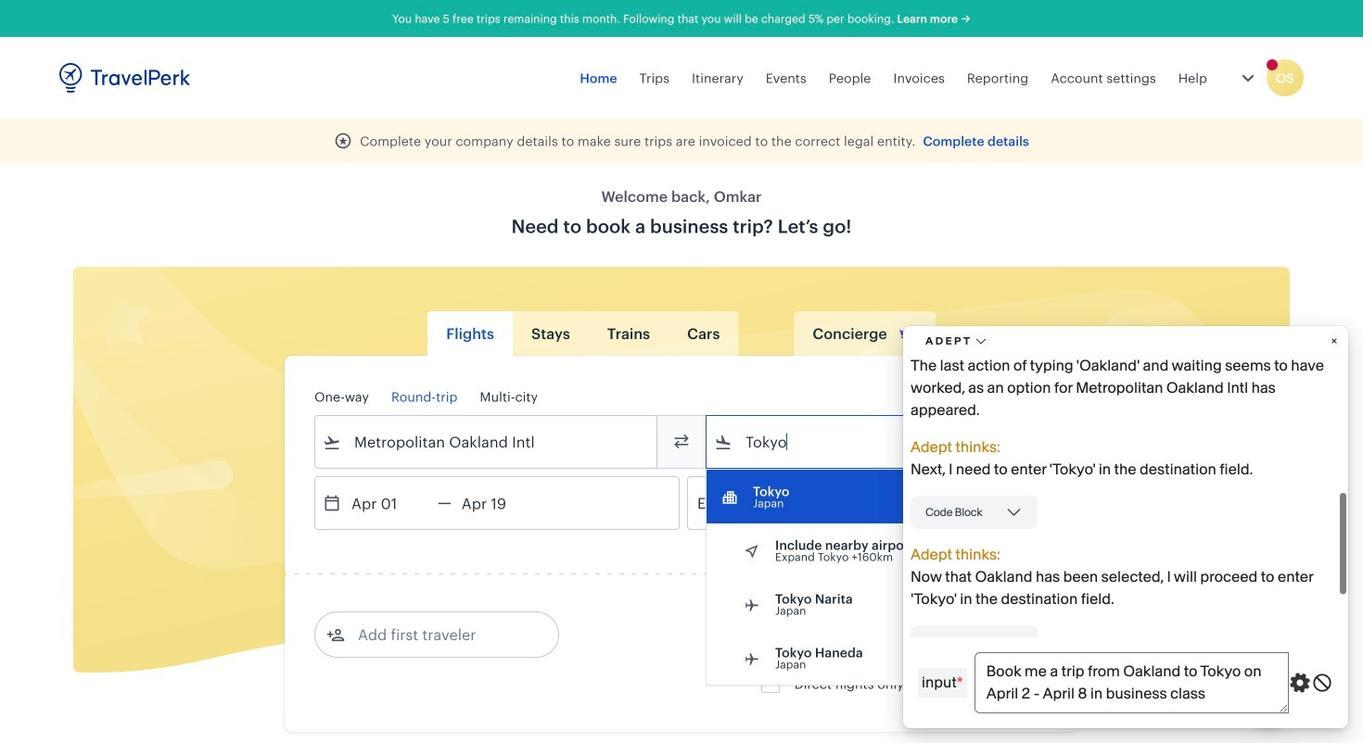 Task type: locate. For each thing, give the bounding box(es) containing it.
Add first traveler search field
[[345, 621, 538, 650]]

To search field
[[733, 428, 1024, 457]]



Task type: describe. For each thing, give the bounding box(es) containing it.
Return text field
[[452, 478, 548, 530]]

From search field
[[341, 428, 633, 457]]

Depart text field
[[341, 478, 438, 530]]



